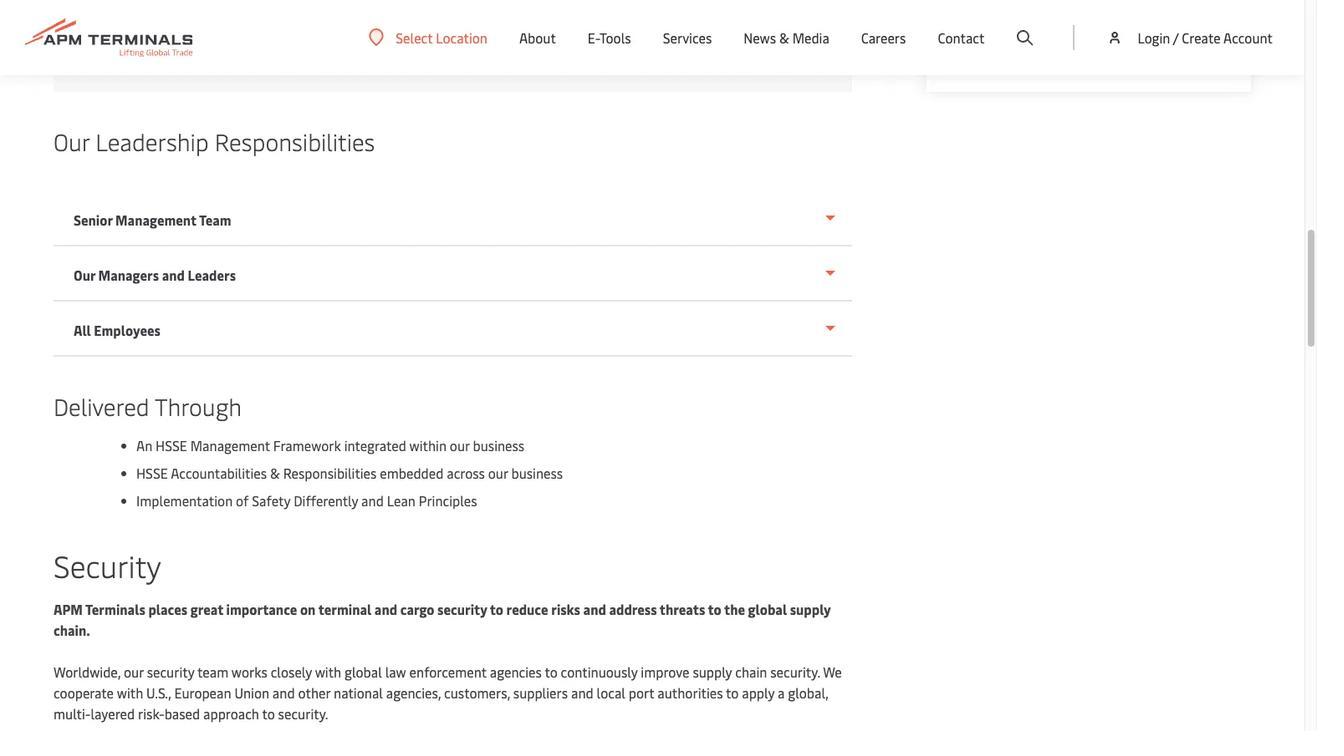 Task type: describe. For each thing, give the bounding box(es) containing it.
of for code
[[1014, 47, 1027, 65]]

agencies,
[[386, 684, 441, 703]]

careers button
[[861, 0, 906, 75]]

security inside worldwide, our security team works closely with global law enforcement agencies to continuously improve supply chain security. we cooperate with u.s., european union and other national agencies, customers, suppliers and local port authorities to apply a global, multi-layered risk-based approach to security.
[[147, 663, 194, 682]]

services
[[663, 28, 712, 47]]

across
[[447, 464, 485, 483]]

to left the apply at the right of page
[[726, 684, 739, 703]]

framework
[[273, 437, 341, 455]]

all employees button
[[54, 302, 852, 357]]

to down union
[[262, 705, 275, 723]]

news & media
[[744, 28, 830, 47]]

0 horizontal spatial security.
[[278, 705, 328, 723]]

legal
[[196, 30, 225, 49]]

0 vertical spatial that
[[298, 30, 323, 49]]

about button
[[519, 0, 556, 75]]

safety
[[252, 492, 290, 510]]

apm terminals places great importance on terminal and cargo security to reduce risks and address threats to the global supply chain.
[[54, 600, 831, 640]]

1 vertical spatial management
[[190, 437, 270, 455]]

implementation
[[136, 492, 233, 510]]

embedded
[[380, 464, 444, 483]]

media
[[793, 28, 830, 47]]

places
[[148, 600, 187, 619]]

to left reduce
[[490, 600, 504, 619]]

union
[[234, 684, 269, 703]]

location
[[436, 28, 488, 46]]

leaders
[[188, 266, 236, 284]]

implementation of safety differently and lean principles
[[136, 492, 477, 510]]

approach
[[203, 705, 259, 723]]

login / create account
[[1138, 28, 1273, 47]]

based
[[164, 705, 200, 723]]

risks inside apm terminals places great importance on terminal and cargo security to reduce risks and address threats to the global supply chain.
[[551, 600, 580, 619]]

code of conduct link
[[952, 46, 1226, 67]]

reduce
[[506, 600, 548, 619]]

e-
[[588, 28, 600, 47]]

security
[[54, 545, 161, 586]]

our for our leadership responsibilities
[[54, 125, 90, 157]]

e-tools
[[588, 28, 631, 47]]

careers
[[861, 28, 906, 47]]

business right the across
[[511, 464, 563, 483]]

a
[[778, 684, 785, 703]]

integrated
[[344, 437, 406, 455]]

enforcement
[[409, 663, 487, 682]]

security inside apm terminals places great importance on terminal and cargo security to reduce risks and address threats to the global supply chain.
[[437, 600, 487, 619]]

0 vertical spatial security.
[[770, 663, 820, 682]]

we
[[823, 663, 842, 682]]

code of conduct
[[980, 47, 1081, 65]]

and inside 'dropdown button'
[[162, 266, 185, 284]]

impact
[[290, 51, 331, 69]]

0 vertical spatial responsibilities
[[215, 125, 375, 157]]

agencies
[[490, 663, 542, 682]]

terminal
[[318, 600, 372, 619]]

obligations
[[228, 30, 295, 49]]

/
[[1173, 28, 1179, 47]]

our up the across
[[450, 437, 470, 455]]

all
[[178, 30, 193, 49]]

hsse inside complying with all legal obligations that affect our business activities controlling hsse critical risks that impact people, customers, and business resilience
[[152, 51, 184, 69]]

1 vertical spatial hsse
[[156, 437, 187, 455]]

improve
[[641, 663, 690, 682]]

senior management team button
[[54, 192, 852, 247]]

team
[[199, 211, 231, 229]]

importance
[[226, 600, 297, 619]]

an hsse management framework integrated within our business
[[136, 437, 525, 455]]

terminals
[[85, 600, 145, 619]]

employees
[[94, 321, 160, 340]]

1 vertical spatial responsibilities
[[283, 464, 377, 483]]

and left lean
[[361, 492, 384, 510]]

1 vertical spatial &
[[270, 464, 280, 483]]

leadership
[[96, 125, 209, 157]]

business left the "activities"
[[389, 30, 440, 49]]

our managers and leaders button
[[54, 247, 852, 302]]

cooperate
[[54, 684, 114, 703]]

create
[[1182, 28, 1221, 47]]

risks inside complying with all legal obligations that affect our business activities controlling hsse critical risks that impact people, customers, and business resilience
[[231, 51, 258, 69]]

to up suppliers
[[545, 663, 558, 682]]

account
[[1224, 28, 1273, 47]]

lean
[[387, 492, 416, 510]]

complying
[[82, 30, 146, 49]]

our managers and leaders
[[74, 266, 236, 284]]

with inside complying with all legal obligations that affect our business activities controlling hsse critical risks that impact people, customers, and business resilience
[[149, 30, 175, 49]]

to left the
[[708, 600, 722, 619]]

continuously
[[561, 663, 638, 682]]

our inside worldwide, our security team works closely with global law enforcement agencies to continuously improve supply chain security. we cooperate with u.s., european union and other national agencies, customers, suppliers and local port authorities to apply a global, multi-layered risk-based approach to security.
[[124, 663, 144, 682]]

senior
[[74, 211, 112, 229]]

news
[[744, 28, 776, 47]]

chain.
[[54, 621, 90, 640]]

delivered through
[[54, 391, 242, 422]]

threats
[[660, 600, 705, 619]]

hsse accountabilities & responsibilities embedded across our business
[[136, 464, 563, 483]]

services button
[[663, 0, 712, 75]]

accountabilities
[[171, 464, 267, 483]]

business up the across
[[473, 437, 525, 455]]

select
[[396, 28, 433, 46]]

great
[[190, 600, 223, 619]]

all
[[74, 321, 91, 340]]

tools
[[600, 28, 631, 47]]



Task type: vqa. For each thing, say whether or not it's contained in the screenshot.
email
no



Task type: locate. For each thing, give the bounding box(es) containing it.
supply up authorities
[[693, 663, 732, 682]]

global,
[[788, 684, 828, 703]]

security.
[[770, 663, 820, 682], [278, 705, 328, 723]]

customers, down enforcement
[[444, 684, 510, 703]]

0 vertical spatial with
[[149, 30, 175, 49]]

hsse down all
[[152, 51, 184, 69]]

risks down obligations in the left top of the page
[[231, 51, 258, 69]]

senior management team
[[74, 211, 231, 229]]

and down 'closely'
[[273, 684, 295, 703]]

security. up global,
[[770, 663, 820, 682]]

1 vertical spatial our
[[74, 266, 95, 284]]

multi-
[[54, 705, 91, 723]]

0 vertical spatial management
[[115, 211, 196, 229]]

cargo
[[400, 600, 434, 619]]

0 vertical spatial customers,
[[381, 51, 447, 69]]

our
[[54, 125, 90, 157], [74, 266, 95, 284]]

0 vertical spatial of
[[1014, 47, 1027, 65]]

affect
[[326, 30, 362, 49]]

an
[[136, 437, 152, 455]]

customers, inside complying with all legal obligations that affect our business activities controlling hsse critical risks that impact people, customers, and business resilience
[[381, 51, 447, 69]]

our for our managers and leaders
[[74, 266, 95, 284]]

team
[[197, 663, 228, 682]]

and left address
[[583, 600, 606, 619]]

our left leadership
[[54, 125, 90, 157]]

0 horizontal spatial security
[[147, 663, 194, 682]]

other
[[298, 684, 330, 703]]

1 horizontal spatial of
[[1014, 47, 1027, 65]]

global inside apm terminals places great importance on terminal and cargo security to reduce risks and address threats to the global supply chain.
[[748, 600, 787, 619]]

port
[[629, 684, 654, 703]]

0 vertical spatial hsse
[[152, 51, 184, 69]]

1 horizontal spatial security
[[437, 600, 487, 619]]

within
[[409, 437, 447, 455]]

management inside dropdown button
[[115, 211, 196, 229]]

controlling
[[82, 51, 149, 69]]

works
[[232, 663, 267, 682]]

2 vertical spatial with
[[117, 684, 143, 703]]

customers, down select
[[381, 51, 447, 69]]

of left safety
[[236, 492, 249, 510]]

0 horizontal spatial global
[[345, 663, 382, 682]]

security
[[437, 600, 487, 619], [147, 663, 194, 682]]

national
[[334, 684, 383, 703]]

risks right reduce
[[551, 600, 580, 619]]

& inside popup button
[[779, 28, 789, 47]]

0 vertical spatial risks
[[231, 51, 258, 69]]

customers, inside worldwide, our security team works closely with global law enforcement agencies to continuously improve supply chain security. we cooperate with u.s., european union and other national agencies, customers, suppliers and local port authorities to apply a global, multi-layered risk-based approach to security.
[[444, 684, 510, 703]]

0 horizontal spatial that
[[261, 51, 286, 69]]

closely
[[271, 663, 312, 682]]

with up other
[[315, 663, 341, 682]]

1 vertical spatial supply
[[693, 663, 732, 682]]

supply up the we
[[790, 600, 831, 619]]

& up safety
[[270, 464, 280, 483]]

our left managers
[[74, 266, 95, 284]]

0 horizontal spatial with
[[117, 684, 143, 703]]

european
[[174, 684, 231, 703]]

2 vertical spatial hsse
[[136, 464, 168, 483]]

that up impact
[[298, 30, 323, 49]]

0 vertical spatial supply
[[790, 600, 831, 619]]

1 vertical spatial of
[[236, 492, 249, 510]]

1 horizontal spatial security.
[[770, 663, 820, 682]]

global right the
[[748, 600, 787, 619]]

global inside worldwide, our security team works closely with global law enforcement agencies to continuously improve supply chain security. we cooperate with u.s., european union and other national agencies, customers, suppliers and local port authorities to apply a global, multi-layered risk-based approach to security.
[[345, 663, 382, 682]]

& right news
[[779, 28, 789, 47]]

management
[[115, 211, 196, 229], [190, 437, 270, 455]]

conduct
[[1030, 47, 1081, 65]]

responsibilities down 'an hsse management framework integrated within our business'
[[283, 464, 377, 483]]

1 horizontal spatial global
[[748, 600, 787, 619]]

code
[[980, 47, 1011, 65]]

-
[[74, 30, 79, 49]]

contact button
[[938, 0, 985, 75]]

critical
[[187, 51, 228, 69]]

worldwide, our security team works closely with global law enforcement agencies to continuously improve supply chain security. we cooperate with u.s., european union and other national agencies, customers, suppliers and local port authorities to apply a global, multi-layered risk-based approach to security.
[[54, 663, 842, 723]]

and inside complying with all legal obligations that affect our business activities controlling hsse critical risks that impact people, customers, and business resilience
[[450, 51, 473, 69]]

our up risk-
[[124, 663, 144, 682]]

2 horizontal spatial with
[[315, 663, 341, 682]]

resilience
[[531, 51, 587, 69]]

and
[[450, 51, 473, 69], [162, 266, 185, 284], [361, 492, 384, 510], [375, 600, 397, 619], [583, 600, 606, 619], [273, 684, 295, 703], [571, 684, 594, 703]]

and down the continuously
[[571, 684, 594, 703]]

security. down other
[[278, 705, 328, 723]]

worldwide,
[[54, 663, 121, 682]]

delivered
[[54, 391, 149, 422]]

1 vertical spatial with
[[315, 663, 341, 682]]

on
[[300, 600, 316, 619]]

1 horizontal spatial risks
[[551, 600, 580, 619]]

our leadership responsibilities
[[54, 125, 375, 157]]

through
[[155, 391, 242, 422]]

business down the "activities"
[[476, 51, 527, 69]]

1 horizontal spatial that
[[298, 30, 323, 49]]

layered
[[91, 705, 135, 723]]

principles
[[419, 492, 477, 510]]

with left all
[[149, 30, 175, 49]]

of right code
[[1014, 47, 1027, 65]]

1 vertical spatial that
[[261, 51, 286, 69]]

risk-
[[138, 705, 164, 723]]

0 vertical spatial security
[[437, 600, 487, 619]]

apm
[[54, 600, 83, 619]]

e-tools button
[[588, 0, 631, 75]]

complying with all legal obligations that affect our business activities controlling hsse critical risks that impact people, customers, and business resilience
[[82, 30, 587, 69]]

1 vertical spatial risks
[[551, 600, 580, 619]]

with
[[149, 30, 175, 49], [315, 663, 341, 682], [117, 684, 143, 703]]

contact
[[938, 28, 985, 47]]

1 horizontal spatial &
[[779, 28, 789, 47]]

people,
[[334, 51, 378, 69]]

of
[[1014, 47, 1027, 65], [236, 492, 249, 510]]

news & media button
[[744, 0, 830, 75]]

global up national at the left bottom of page
[[345, 663, 382, 682]]

select location
[[396, 28, 488, 46]]

responsibilities down impact
[[215, 125, 375, 157]]

1 horizontal spatial with
[[149, 30, 175, 49]]

suppliers
[[513, 684, 568, 703]]

0 horizontal spatial &
[[270, 464, 280, 483]]

hsse down an
[[136, 464, 168, 483]]

our inside 'dropdown button'
[[74, 266, 95, 284]]

select location button
[[369, 28, 488, 46]]

u.s.,
[[146, 684, 171, 703]]

login
[[1138, 28, 1170, 47]]

that down obligations in the left top of the page
[[261, 51, 286, 69]]

apply
[[742, 684, 775, 703]]

business
[[389, 30, 440, 49], [476, 51, 527, 69], [473, 437, 525, 455], [511, 464, 563, 483]]

0 vertical spatial our
[[54, 125, 90, 157]]

the
[[724, 600, 745, 619]]

all employees
[[74, 321, 160, 340]]

security right 'cargo'
[[437, 600, 487, 619]]

1 vertical spatial security
[[147, 663, 194, 682]]

1 vertical spatial customers,
[[444, 684, 510, 703]]

and left leaders at top left
[[162, 266, 185, 284]]

managers
[[98, 266, 159, 284]]

management up our managers and leaders
[[115, 211, 196, 229]]

differently
[[294, 492, 358, 510]]

hsse
[[152, 51, 184, 69], [156, 437, 187, 455], [136, 464, 168, 483]]

of for implementation
[[236, 492, 249, 510]]

0 vertical spatial global
[[748, 600, 787, 619]]

hsse right an
[[156, 437, 187, 455]]

our
[[365, 30, 385, 49], [450, 437, 470, 455], [488, 464, 508, 483], [124, 663, 144, 682]]

our up people, in the left of the page
[[365, 30, 385, 49]]

authorities
[[658, 684, 723, 703]]

address
[[609, 600, 657, 619]]

0 horizontal spatial supply
[[693, 663, 732, 682]]

and left 'cargo'
[[375, 600, 397, 619]]

1 vertical spatial security.
[[278, 705, 328, 723]]

activities
[[443, 30, 497, 49]]

1 horizontal spatial supply
[[790, 600, 831, 619]]

our inside complying with all legal obligations that affect our business activities controlling hsse critical risks that impact people, customers, and business resilience
[[365, 30, 385, 49]]

with up "layered"
[[117, 684, 143, 703]]

management up the accountabilities
[[190, 437, 270, 455]]

law
[[385, 663, 406, 682]]

1 vertical spatial global
[[345, 663, 382, 682]]

supply inside apm terminals places great importance on terminal and cargo security to reduce risks and address threats to the global supply chain.
[[790, 600, 831, 619]]

our right the across
[[488, 464, 508, 483]]

chain
[[735, 663, 767, 682]]

0 horizontal spatial of
[[236, 492, 249, 510]]

security up u.s.,
[[147, 663, 194, 682]]

supply inside worldwide, our security team works closely with global law enforcement agencies to continuously improve supply chain security. we cooperate with u.s., european union and other national agencies, customers, suppliers and local port authorities to apply a global, multi-layered risk-based approach to security.
[[693, 663, 732, 682]]

0 vertical spatial &
[[779, 28, 789, 47]]

0 horizontal spatial risks
[[231, 51, 258, 69]]

and down the "activities"
[[450, 51, 473, 69]]



